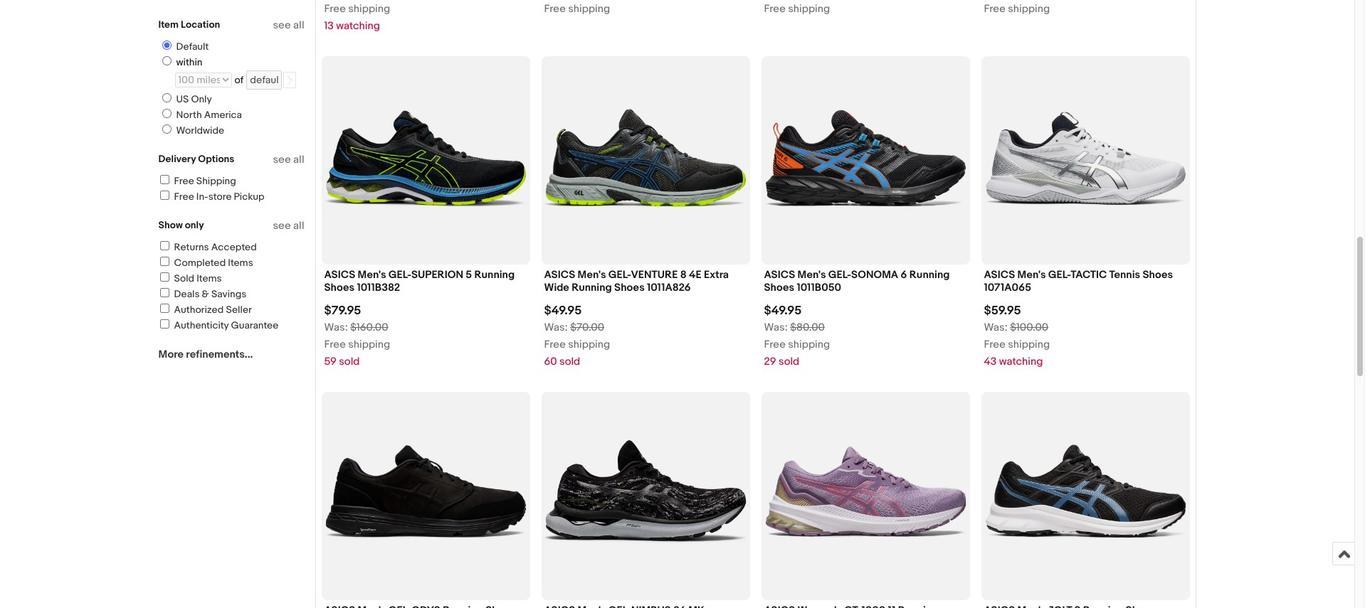 Task type: describe. For each thing, give the bounding box(es) containing it.
running for $49.95
[[910, 268, 950, 282]]

free inside $79.95 was: $160.00 free shipping 59 sold
[[324, 338, 346, 352]]

sold for $49.95 was: $80.00 free shipping 29 sold
[[779, 355, 800, 369]]

shipping
[[196, 175, 236, 187]]

north america link
[[156, 109, 245, 121]]

see all for free shipping
[[273, 153, 304, 167]]

was: for $49.95 was: $70.00 free shipping 60 sold
[[544, 321, 568, 335]]

seller
[[226, 304, 252, 316]]

shoes inside asics men's gel-venture 8 4e extra wide running shoes 1011a826
[[615, 281, 645, 295]]

asics men's gel-tactic   tennis shoes 1071a065 link
[[984, 268, 1187, 298]]

US Only radio
[[162, 93, 171, 103]]

shipping inside $79.95 was: $160.00 free shipping 59 sold
[[348, 338, 390, 352]]

more refinements...
[[158, 348, 253, 362]]

$160.00
[[350, 321, 389, 335]]

authenticity guarantee link
[[158, 320, 279, 332]]

of
[[235, 74, 244, 86]]

1 free shipping from the left
[[544, 2, 610, 15]]

show
[[158, 219, 183, 231]]

tactic
[[1071, 268, 1107, 282]]

show only
[[158, 219, 204, 231]]

extra
[[704, 268, 729, 282]]

free shipping
[[174, 175, 236, 187]]

more refinements... button
[[158, 348, 253, 362]]

guarantee
[[231, 320, 279, 332]]

asics men's gel-sonoma 6   running shoes 1011b050
[[764, 268, 950, 295]]

see all button for default
[[273, 19, 304, 32]]

free inside free shipping 13 watching
[[324, 2, 346, 15]]

tennis
[[1110, 268, 1141, 282]]

asics men's gel-venture 8 4e extra wide running shoes 1011a826
[[544, 268, 729, 295]]

8
[[680, 268, 687, 282]]

free shipping link
[[158, 175, 236, 187]]

&
[[202, 288, 209, 300]]

default text field
[[247, 70, 282, 90]]

Completed Items checkbox
[[160, 257, 169, 266]]

see for free shipping
[[273, 153, 291, 167]]

only
[[185, 219, 204, 231]]

authorized seller
[[174, 304, 252, 316]]

shipping inside $59.95 was: $100.00 free shipping 43 watching
[[1008, 338, 1050, 352]]

free in-store pickup link
[[158, 191, 265, 203]]

43
[[984, 355, 997, 369]]

see all for returns accepted
[[273, 219, 304, 233]]

free inside $49.95 was: $80.00 free shipping 29 sold
[[764, 338, 786, 352]]

was: for $49.95 was: $80.00 free shipping 29 sold
[[764, 321, 788, 335]]

$49.95 was: $80.00 free shipping 29 sold
[[764, 304, 830, 369]]

authenticity
[[174, 320, 229, 332]]

returns accepted link
[[158, 241, 257, 253]]

worldwide
[[176, 125, 224, 137]]

$100.00
[[1010, 321, 1049, 335]]

only
[[191, 93, 212, 105]]

Default radio
[[162, 41, 171, 50]]

$49.95 was: $70.00 free shipping 60 sold
[[544, 304, 610, 369]]

asics men's gel-venture 8 4e extra wide running shoes 1011a826 image
[[542, 56, 750, 265]]

go image
[[285, 76, 295, 86]]

$59.95 was: $100.00 free shipping 43 watching
[[984, 304, 1050, 369]]

asics men's gel-sonoma 6   running shoes 1011b050 image
[[762, 56, 970, 265]]

2 free shipping from the left
[[764, 2, 830, 15]]

store
[[208, 191, 232, 203]]

4e
[[689, 268, 702, 282]]

Returns Accepted checkbox
[[160, 241, 169, 251]]

free shipping 13 watching
[[324, 2, 390, 33]]

Authenticity Guarantee checkbox
[[160, 320, 169, 329]]

asics men's gel-tactic   tennis shoes 1071a065 image
[[982, 56, 1190, 265]]

asics men's gel-tactic   tennis shoes 1071a065
[[984, 268, 1174, 295]]

see all button for returns accepted
[[273, 219, 304, 233]]

all for returns accepted
[[293, 219, 304, 233]]

asics for $49.95 was: $70.00 free shipping 60 sold
[[544, 268, 576, 282]]

item
[[158, 19, 179, 31]]

location
[[181, 19, 220, 31]]

items for sold items
[[197, 273, 222, 285]]

free in-store pickup
[[174, 191, 265, 203]]

asics men's gel-superion 5   running shoes 1011b382 image
[[321, 56, 530, 265]]

$79.95
[[324, 304, 361, 318]]

asics men's gel-sonoma 6   running shoes 1011b050 link
[[764, 268, 967, 298]]

men's for $79.95 was: $160.00 free shipping 59 sold
[[358, 268, 386, 282]]

us
[[176, 93, 189, 105]]

shoes inside asics men's gel-superion 5   running shoes 1011b382
[[324, 281, 355, 295]]

men's for $59.95 was: $100.00 free shipping 43 watching
[[1018, 268, 1046, 282]]

asics for $59.95 was: $100.00 free shipping 43 watching
[[984, 268, 1016, 282]]

pickup
[[234, 191, 265, 203]]

all for default
[[293, 19, 304, 32]]

completed
[[174, 257, 226, 269]]

watching inside $59.95 was: $100.00 free shipping 43 watching
[[1000, 355, 1043, 369]]

authorized seller link
[[158, 304, 252, 316]]

5
[[466, 268, 472, 282]]

free inside $49.95 was: $70.00 free shipping 60 sold
[[544, 338, 566, 352]]

completed items link
[[158, 257, 253, 269]]

13
[[324, 19, 334, 33]]

us only
[[176, 93, 212, 105]]

worldwide link
[[156, 125, 227, 137]]

Free In-store Pickup checkbox
[[160, 191, 169, 200]]

default
[[176, 41, 209, 53]]

within
[[176, 56, 203, 68]]

running for $79.95
[[475, 268, 515, 282]]

venture
[[631, 268, 678, 282]]



Task type: vqa. For each thing, say whether or not it's contained in the screenshot.
COMPLETED ITEMS LINK
yes



Task type: locate. For each thing, give the bounding box(es) containing it.
sold for $49.95 was: $70.00 free shipping 60 sold
[[560, 355, 581, 369]]

sold inside $49.95 was: $80.00 free shipping 29 sold
[[779, 355, 800, 369]]

4 gel- from the left
[[1049, 268, 1071, 282]]

more
[[158, 348, 184, 362]]

1 vertical spatial see all
[[273, 153, 304, 167]]

men's for $49.95 was: $80.00 free shipping 29 sold
[[798, 268, 826, 282]]

returns
[[174, 241, 209, 253]]

1 horizontal spatial $49.95
[[764, 304, 802, 318]]

0 horizontal spatial items
[[197, 273, 222, 285]]

running inside asics men's gel-superion 5   running shoes 1011b382
[[475, 268, 515, 282]]

1 vertical spatial items
[[197, 273, 222, 285]]

options
[[198, 153, 235, 165]]

returns accepted
[[174, 241, 257, 253]]

gel- for $49.95 was: $80.00 free shipping 29 sold
[[829, 268, 852, 282]]

shoes
[[1143, 268, 1174, 282], [324, 281, 355, 295], [615, 281, 645, 295], [764, 281, 795, 295]]

shipping inside free shipping 13 watching
[[348, 2, 390, 15]]

shipping inside $49.95 was: $80.00 free shipping 29 sold
[[788, 338, 830, 352]]

item location
[[158, 19, 220, 31]]

1 horizontal spatial watching
[[1000, 355, 1043, 369]]

sold
[[339, 355, 360, 369], [560, 355, 581, 369], [779, 355, 800, 369]]

1 vertical spatial see
[[273, 153, 291, 167]]

shoes left 1011a826
[[615, 281, 645, 295]]

sold
[[174, 273, 194, 285]]

1 horizontal spatial items
[[228, 257, 253, 269]]

1 asics from the left
[[324, 268, 355, 282]]

1 men's from the left
[[358, 268, 386, 282]]

sold inside $49.95 was: $70.00 free shipping 60 sold
[[560, 355, 581, 369]]

asics up the $70.00
[[544, 268, 576, 282]]

men's up $80.00
[[798, 268, 826, 282]]

items
[[228, 257, 253, 269], [197, 273, 222, 285]]

1 vertical spatial watching
[[1000, 355, 1043, 369]]

was:
[[324, 321, 348, 335], [544, 321, 568, 335], [764, 321, 788, 335], [984, 321, 1008, 335]]

59
[[324, 355, 337, 369]]

1 gel- from the left
[[389, 268, 412, 282]]

North America radio
[[162, 109, 171, 118]]

1 see all from the top
[[273, 19, 304, 32]]

2 see from the top
[[273, 153, 291, 167]]

was: inside $49.95 was: $70.00 free shipping 60 sold
[[544, 321, 568, 335]]

1011b382
[[357, 281, 400, 295]]

running inside asics men's gel-venture 8 4e extra wide running shoes 1011a826
[[572, 281, 612, 295]]

asics inside asics men's gel-superion 5   running shoes 1011b382
[[324, 268, 355, 282]]

2 asics from the left
[[544, 268, 576, 282]]

gel- for $59.95 was: $100.00 free shipping 43 watching
[[1049, 268, 1071, 282]]

sold items
[[174, 273, 222, 285]]

0 vertical spatial see all
[[273, 19, 304, 32]]

$49.95 up $80.00
[[764, 304, 802, 318]]

men's inside asics men's gel-venture 8 4e extra wide running shoes 1011a826
[[578, 268, 606, 282]]

2 vertical spatial see all
[[273, 219, 304, 233]]

asics for $79.95 was: $160.00 free shipping 59 sold
[[324, 268, 355, 282]]

men's right 'wide'
[[578, 268, 606, 282]]

3 sold from the left
[[779, 355, 800, 369]]

see all for default
[[273, 19, 304, 32]]

1 was: from the left
[[324, 321, 348, 335]]

watching right the '13'
[[336, 19, 380, 33]]

gel- inside "asics men's gel-sonoma 6   running shoes 1011b050"
[[829, 268, 852, 282]]

running right the 6
[[910, 268, 950, 282]]

was: inside $49.95 was: $80.00 free shipping 29 sold
[[764, 321, 788, 335]]

asics men's gel-venture 8 4e extra wide running shoes 1011a826 link
[[544, 268, 747, 298]]

3 free shipping from the left
[[984, 2, 1050, 15]]

shoes up $79.95
[[324, 281, 355, 295]]

$49.95 inside $49.95 was: $70.00 free shipping 60 sold
[[544, 304, 582, 318]]

$49.95 inside $49.95 was: $80.00 free shipping 29 sold
[[764, 304, 802, 318]]

asics men's gel-superion 5   running shoes 1011b382 link
[[324, 268, 527, 298]]

2 horizontal spatial sold
[[779, 355, 800, 369]]

3 see all button from the top
[[273, 219, 304, 233]]

sonoma
[[852, 268, 899, 282]]

items down 'accepted'
[[228, 257, 253, 269]]

4 men's from the left
[[1018, 268, 1046, 282]]

men's inside asics men's gel-tactic   tennis shoes 1071a065
[[1018, 268, 1046, 282]]

north
[[176, 109, 202, 121]]

$49.95
[[544, 304, 582, 318], [764, 304, 802, 318]]

asics men's gel-nimbus 24 mk   running shoes 1011b360 image
[[542, 392, 750, 601]]

was: left the $70.00
[[544, 321, 568, 335]]

wide
[[544, 281, 570, 295]]

$49.95 down 'wide'
[[544, 304, 582, 318]]

1 horizontal spatial free shipping
[[764, 2, 830, 15]]

1011b050
[[797, 281, 842, 295]]

free shipping
[[544, 2, 610, 15], [764, 2, 830, 15], [984, 2, 1050, 15]]

2 see all button from the top
[[273, 153, 304, 167]]

$79.95 was: $160.00 free shipping 59 sold
[[324, 304, 390, 369]]

in-
[[196, 191, 208, 203]]

$49.95 for $49.95 was: $80.00 free shipping 29 sold
[[764, 304, 802, 318]]

men's up $79.95
[[358, 268, 386, 282]]

see
[[273, 19, 291, 32], [273, 153, 291, 167], [273, 219, 291, 233]]

$49.95 for $49.95 was: $70.00 free shipping 60 sold
[[544, 304, 582, 318]]

sold right 29
[[779, 355, 800, 369]]

accepted
[[211, 241, 257, 253]]

$70.00
[[570, 321, 605, 335]]

deals
[[174, 288, 200, 300]]

1 $49.95 from the left
[[544, 304, 582, 318]]

Deals & Savings checkbox
[[160, 288, 169, 298]]

0 vertical spatial all
[[293, 19, 304, 32]]

sold right 59
[[339, 355, 360, 369]]

asics inside asics men's gel-tactic   tennis shoes 1071a065
[[984, 268, 1016, 282]]

2 vertical spatial see all button
[[273, 219, 304, 233]]

sold inside $79.95 was: $160.00 free shipping 59 sold
[[339, 355, 360, 369]]

was: down $59.95
[[984, 321, 1008, 335]]

authenticity guarantee
[[174, 320, 279, 332]]

within radio
[[162, 56, 171, 66]]

asics men's jolt 3   running shoes 1011b034 image
[[982, 392, 1190, 601]]

gel- inside asics men's gel-venture 8 4e extra wide running shoes 1011a826
[[609, 268, 631, 282]]

asics inside "asics men's gel-sonoma 6   running shoes 1011b050"
[[764, 268, 796, 282]]

was: down $79.95
[[324, 321, 348, 335]]

0 vertical spatial see
[[273, 19, 291, 32]]

2 gel- from the left
[[609, 268, 631, 282]]

4 was: from the left
[[984, 321, 1008, 335]]

see all button
[[273, 19, 304, 32], [273, 153, 304, 167], [273, 219, 304, 233]]

asics women's gt-1000 11   running shoes 1012b197 image
[[762, 392, 970, 601]]

1 all from the top
[[293, 19, 304, 32]]

sold items link
[[158, 273, 222, 285]]

asics left the 1011b050
[[764, 268, 796, 282]]

3 was: from the left
[[764, 321, 788, 335]]

2 horizontal spatial running
[[910, 268, 950, 282]]

all for free shipping
[[293, 153, 304, 167]]

0 horizontal spatial sold
[[339, 355, 360, 369]]

0 horizontal spatial free shipping
[[544, 2, 610, 15]]

asics up $59.95
[[984, 268, 1016, 282]]

Authorized Seller checkbox
[[160, 304, 169, 313]]

default link
[[156, 41, 212, 53]]

2 men's from the left
[[578, 268, 606, 282]]

1 see all button from the top
[[273, 19, 304, 32]]

1 sold from the left
[[339, 355, 360, 369]]

men's for $49.95 was: $70.00 free shipping 60 sold
[[578, 268, 606, 282]]

savings
[[211, 288, 247, 300]]

gel- for $79.95 was: $160.00 free shipping 59 sold
[[389, 268, 412, 282]]

was: inside $79.95 was: $160.00 free shipping 59 sold
[[324, 321, 348, 335]]

superion
[[412, 268, 464, 282]]

Worldwide radio
[[162, 125, 171, 134]]

2 vertical spatial see
[[273, 219, 291, 233]]

see for default
[[273, 19, 291, 32]]

0 vertical spatial items
[[228, 257, 253, 269]]

men's
[[358, 268, 386, 282], [578, 268, 606, 282], [798, 268, 826, 282], [1018, 268, 1046, 282]]

authorized
[[174, 304, 224, 316]]

$59.95
[[984, 304, 1022, 318]]

Sold Items checkbox
[[160, 273, 169, 282]]

items up the deals & savings
[[197, 273, 222, 285]]

3 see from the top
[[273, 219, 291, 233]]

free
[[324, 2, 346, 15], [544, 2, 566, 15], [764, 2, 786, 15], [984, 2, 1006, 15], [174, 175, 194, 187], [174, 191, 194, 203], [324, 338, 346, 352], [544, 338, 566, 352], [764, 338, 786, 352], [984, 338, 1006, 352]]

2 sold from the left
[[560, 355, 581, 369]]

Free Shipping checkbox
[[160, 175, 169, 184]]

4 asics from the left
[[984, 268, 1016, 282]]

was: for $79.95 was: $160.00 free shipping 59 sold
[[324, 321, 348, 335]]

2 vertical spatial all
[[293, 219, 304, 233]]

delivery options
[[158, 153, 235, 165]]

asics up $79.95
[[324, 268, 355, 282]]

asics
[[324, 268, 355, 282], [544, 268, 576, 282], [764, 268, 796, 282], [984, 268, 1016, 282]]

1071a065
[[984, 281, 1032, 295]]

gel- inside asics men's gel-tactic   tennis shoes 1071a065
[[1049, 268, 1071, 282]]

us only link
[[156, 93, 215, 105]]

see for returns accepted
[[273, 219, 291, 233]]

shoes left the 1011b050
[[764, 281, 795, 295]]

0 vertical spatial watching
[[336, 19, 380, 33]]

was: inside $59.95 was: $100.00 free shipping 43 watching
[[984, 321, 1008, 335]]

sold right 60
[[560, 355, 581, 369]]

3 all from the top
[[293, 219, 304, 233]]

$80.00
[[790, 321, 825, 335]]

3 asics from the left
[[764, 268, 796, 282]]

0 horizontal spatial watching
[[336, 19, 380, 33]]

60
[[544, 355, 557, 369]]

see all
[[273, 19, 304, 32], [273, 153, 304, 167], [273, 219, 304, 233]]

deals & savings link
[[158, 288, 247, 300]]

refinements...
[[186, 348, 253, 362]]

asics men's gel-superion 5   running shoes 1011b382
[[324, 268, 515, 295]]

shoes inside asics men's gel-tactic   tennis shoes 1071a065
[[1143, 268, 1174, 282]]

3 see all from the top
[[273, 219, 304, 233]]

completed items
[[174, 257, 253, 269]]

gel- inside asics men's gel-superion 5   running shoes 1011b382
[[389, 268, 412, 282]]

america
[[204, 109, 242, 121]]

sold for $79.95 was: $160.00 free shipping 59 sold
[[339, 355, 360, 369]]

3 men's from the left
[[798, 268, 826, 282]]

items for completed items
[[228, 257, 253, 269]]

1 see from the top
[[273, 19, 291, 32]]

was: left $80.00
[[764, 321, 788, 335]]

2 see all from the top
[[273, 153, 304, 167]]

3 gel- from the left
[[829, 268, 852, 282]]

6
[[901, 268, 908, 282]]

all
[[293, 19, 304, 32], [293, 153, 304, 167], [293, 219, 304, 233]]

0 horizontal spatial $49.95
[[544, 304, 582, 318]]

watching inside free shipping 13 watching
[[336, 19, 380, 33]]

running right 'wide'
[[572, 281, 612, 295]]

men's inside asics men's gel-superion 5   running shoes 1011b382
[[358, 268, 386, 282]]

asics for $49.95 was: $80.00 free shipping 29 sold
[[764, 268, 796, 282]]

2 horizontal spatial free shipping
[[984, 2, 1050, 15]]

1 vertical spatial all
[[293, 153, 304, 167]]

2 $49.95 from the left
[[764, 304, 802, 318]]

asics men's gel-odys   running shoes 1131a062 image
[[321, 392, 530, 601]]

1011a826
[[647, 281, 691, 295]]

gel- for $49.95 was: $70.00 free shipping 60 sold
[[609, 268, 631, 282]]

shoes right tennis
[[1143, 268, 1174, 282]]

running right 5
[[475, 268, 515, 282]]

men's up $59.95
[[1018, 268, 1046, 282]]

running inside "asics men's gel-sonoma 6   running shoes 1011b050"
[[910, 268, 950, 282]]

0 vertical spatial see all button
[[273, 19, 304, 32]]

men's inside "asics men's gel-sonoma 6   running shoes 1011b050"
[[798, 268, 826, 282]]

2 all from the top
[[293, 153, 304, 167]]

shoes inside "asics men's gel-sonoma 6   running shoes 1011b050"
[[764, 281, 795, 295]]

watching right 43
[[1000, 355, 1043, 369]]

1 horizontal spatial sold
[[560, 355, 581, 369]]

0 horizontal spatial running
[[475, 268, 515, 282]]

delivery
[[158, 153, 196, 165]]

2 was: from the left
[[544, 321, 568, 335]]

watching
[[336, 19, 380, 33], [1000, 355, 1043, 369]]

free inside $59.95 was: $100.00 free shipping 43 watching
[[984, 338, 1006, 352]]

north america
[[176, 109, 242, 121]]

deals & savings
[[174, 288, 247, 300]]

was: for $59.95 was: $100.00 free shipping 43 watching
[[984, 321, 1008, 335]]

shipping inside $49.95 was: $70.00 free shipping 60 sold
[[568, 338, 610, 352]]

1 vertical spatial see all button
[[273, 153, 304, 167]]

1 horizontal spatial running
[[572, 281, 612, 295]]

29
[[764, 355, 777, 369]]

see all button for free shipping
[[273, 153, 304, 167]]

asics inside asics men's gel-venture 8 4e extra wide running shoes 1011a826
[[544, 268, 576, 282]]



